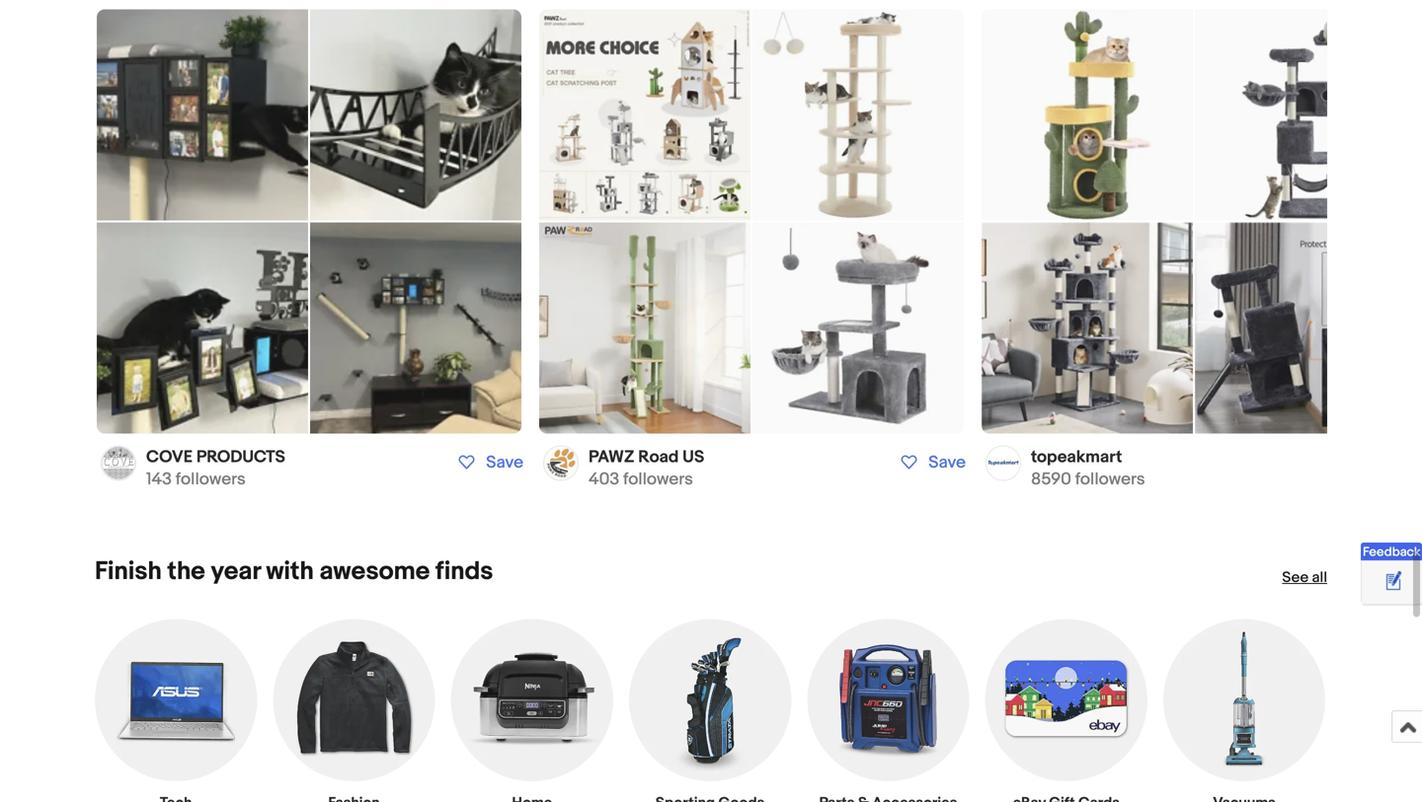 Task type: locate. For each thing, give the bounding box(es) containing it.
save button for pawz road us
[[890, 452, 972, 475]]

2 save button from the left
[[890, 452, 972, 475]]

topeakmart
[[1031, 448, 1122, 468]]

with
[[266, 557, 314, 588]]

1 save button from the left
[[448, 452, 529, 475]]

1 horizontal spatial save button
[[890, 452, 972, 475]]

1 horizontal spatial followers
[[623, 470, 693, 490]]

0 horizontal spatial followers
[[176, 470, 246, 490]]

2 save from the left
[[929, 453, 966, 474]]

followers
[[176, 470, 246, 490], [623, 470, 693, 490], [1075, 470, 1145, 490]]

2 horizontal spatial followers
[[1075, 470, 1145, 490]]

save button
[[448, 452, 529, 475], [890, 452, 972, 475]]

save button for cove products
[[448, 452, 529, 475]]

1 save from the left
[[486, 453, 523, 474]]

3 followers from the left
[[1075, 470, 1145, 490]]

followers down the topeakmart
[[1075, 470, 1145, 490]]

2 followers from the left
[[623, 470, 693, 490]]

0 horizontal spatial save
[[486, 453, 523, 474]]

1 followers from the left
[[176, 470, 246, 490]]

followers inside pawz road us 403 followers
[[623, 470, 693, 490]]

all
[[1312, 570, 1327, 587]]

cove
[[146, 448, 193, 468]]

pawz road us 403 followers
[[589, 448, 704, 490]]

see
[[1282, 570, 1309, 587]]

save
[[486, 453, 523, 474], [929, 453, 966, 474]]

finish
[[95, 557, 162, 588]]

1 horizontal spatial save
[[929, 453, 966, 474]]

0 horizontal spatial save button
[[448, 452, 529, 475]]

followers down road
[[623, 470, 693, 490]]

finds
[[435, 557, 493, 588]]

see all link
[[1282, 569, 1327, 588]]

followers down "products"
[[176, 470, 246, 490]]

feedback
[[1363, 545, 1421, 561]]



Task type: describe. For each thing, give the bounding box(es) containing it.
pawz
[[589, 448, 635, 468]]

143
[[146, 470, 172, 490]]

403
[[589, 470, 619, 490]]

followers inside topeakmart 8590 followers
[[1075, 470, 1145, 490]]

awesome
[[320, 557, 430, 588]]

finish the year with awesome finds link
[[95, 557, 493, 588]]

year
[[211, 557, 261, 588]]

cove products 143 followers
[[146, 448, 285, 490]]

road
[[638, 448, 679, 468]]

save for pawz road us
[[929, 453, 966, 474]]

the
[[167, 557, 205, 588]]

save for cove products
[[486, 453, 523, 474]]

8590
[[1031, 470, 1071, 490]]

topeakmart 8590 followers
[[1031, 448, 1145, 490]]

see all
[[1282, 570, 1327, 587]]

followers inside cove products 143 followers
[[176, 470, 246, 490]]

us
[[683, 448, 704, 468]]

products
[[196, 448, 285, 468]]

finish the year with awesome finds
[[95, 557, 493, 588]]



Task type: vqa. For each thing, say whether or not it's contained in the screenshot.
"Sell" Link
no



